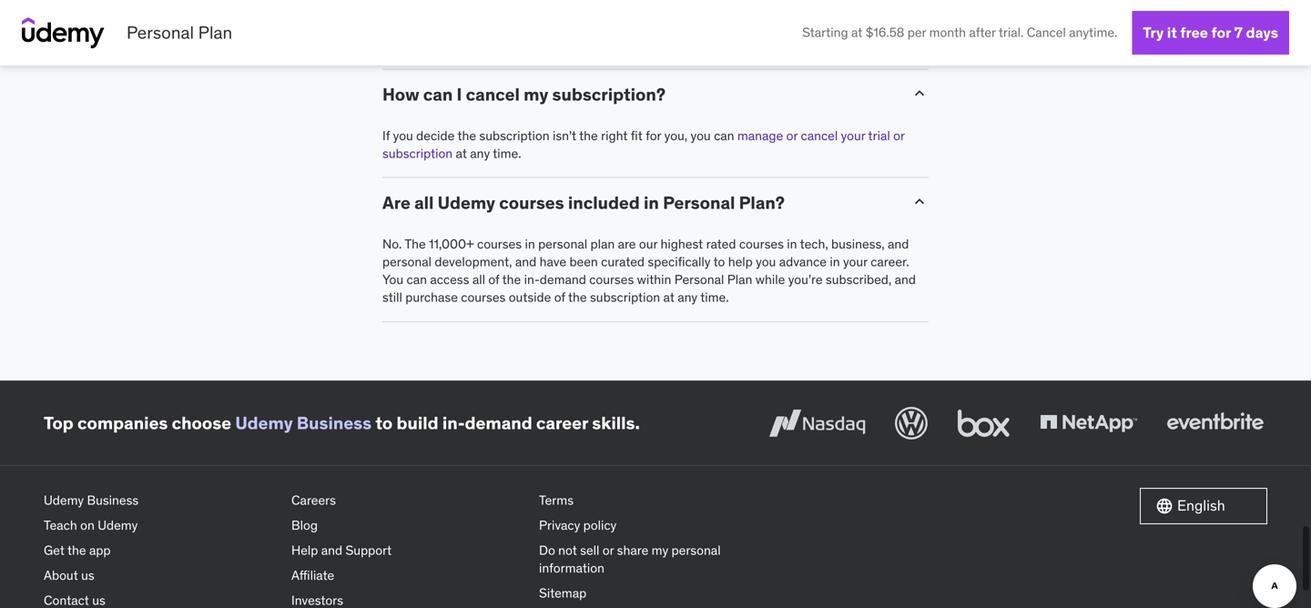 Task type: locate. For each thing, give the bounding box(es) containing it.
0 vertical spatial in-
[[524, 272, 540, 288]]

subscription up at any time.
[[480, 127, 550, 144]]

the up outside
[[503, 272, 521, 288]]

your left trial
[[841, 127, 866, 144]]

1 vertical spatial your
[[844, 254, 868, 270]]

of
[[489, 272, 500, 288], [555, 289, 566, 306]]

you
[[383, 272, 404, 288]]

at
[[852, 24, 863, 41], [456, 145, 467, 162], [664, 289, 675, 306]]

personal
[[538, 236, 588, 252], [383, 254, 432, 270], [672, 542, 721, 559]]

or right trial
[[894, 127, 905, 144]]

specifically
[[648, 254, 711, 270]]

your down business,
[[844, 254, 868, 270]]

any down how can i cancel my subscription?
[[470, 145, 490, 162]]

have
[[540, 254, 567, 270]]

your inside the manage or cancel your trial or subscription
[[841, 127, 866, 144]]

in-
[[524, 272, 540, 288], [443, 412, 465, 434]]

or
[[787, 127, 798, 144], [894, 127, 905, 144], [603, 542, 614, 559]]

you
[[393, 127, 413, 144], [691, 127, 711, 144], [756, 254, 776, 270]]

1 horizontal spatial time.
[[701, 289, 729, 306]]

0 vertical spatial personal
[[538, 236, 588, 252]]

it
[[1168, 23, 1178, 42]]

2 horizontal spatial subscription
[[590, 289, 661, 306]]

personal inside "no. the 11,000+ courses in personal plan are our highest rated courses in tech, business, and personal development, and have been curated specifically to help you advance in your career. you can access all of the in-demand courses within personal plan while you're subscribed, and still purchase courses outside of the subscription at any time."
[[675, 272, 725, 288]]

top companies choose udemy business to build in-demand career skills.
[[44, 412, 640, 434]]

manage or cancel your trial or subscription
[[383, 127, 905, 162]]

1 vertical spatial any
[[678, 289, 698, 306]]

2 vertical spatial subscription
[[590, 289, 661, 306]]

courses up have
[[499, 192, 564, 214]]

cancel
[[466, 83, 520, 105], [801, 127, 838, 144]]

subscription down 'decide'
[[383, 145, 453, 162]]

terms link
[[539, 488, 772, 513]]

0 horizontal spatial you
[[393, 127, 413, 144]]

subscriptions page link
[[714, 37, 824, 53]]

2 horizontal spatial personal
[[672, 542, 721, 559]]

0 horizontal spatial demand
[[465, 412, 533, 434]]

time. inside "no. the 11,000+ courses in personal plan are our highest rated courses in tech, business, and personal development, and have been curated specifically to help you advance in your career. you can access all of the in-demand courses within personal plan while you're subscribed, and still purchase courses outside of the subscription at any time."
[[701, 289, 729, 306]]

0 vertical spatial business
[[297, 412, 372, 434]]

personal up have
[[538, 236, 588, 252]]

udemy business teach on udemy get the app about us
[[44, 492, 139, 584]]

1 vertical spatial at
[[456, 145, 467, 162]]

and right "help"
[[321, 542, 343, 559]]

the inside udemy business teach on udemy get the app about us
[[67, 542, 86, 559]]

udemy business link up careers
[[235, 412, 372, 434]]

can left manage
[[714, 127, 735, 144]]

cancel right "i" at the top of the page
[[466, 83, 520, 105]]

courses up development, at the top left of the page
[[477, 236, 522, 252]]

days
[[1247, 23, 1279, 42]]

2 vertical spatial at
[[664, 289, 675, 306]]

business up on
[[87, 492, 139, 509]]

plan inside "no. the 11,000+ courses in personal plan are our highest rated courses in tech, business, and personal development, and have been curated specifically to help you advance in your career. you can access all of the in-demand courses within personal plan while you're subscribed, and still purchase courses outside of the subscription at any time."
[[728, 272, 753, 288]]

0 horizontal spatial time.
[[493, 145, 522, 162]]

0 vertical spatial to
[[714, 254, 725, 270]]

personal
[[127, 22, 194, 43], [663, 192, 735, 214], [675, 272, 725, 288]]

plan
[[198, 22, 232, 43], [728, 272, 753, 288]]

2 vertical spatial personal
[[672, 542, 721, 559]]

careers blog help and support affiliate
[[292, 492, 392, 584]]

eventbrite image
[[1163, 403, 1268, 443]]

still
[[383, 289, 403, 306]]

sitemap
[[539, 585, 587, 602]]

subscription inside the manage or cancel your trial or subscription
[[383, 145, 453, 162]]

1 horizontal spatial all
[[473, 272, 486, 288]]

you right if
[[393, 127, 413, 144]]

0 vertical spatial my
[[524, 83, 549, 105]]

small image
[[911, 84, 929, 103]]

1 horizontal spatial any
[[678, 289, 698, 306]]

the right get
[[67, 542, 86, 559]]

time. down help at right
[[701, 289, 729, 306]]

11,000+
[[429, 236, 474, 252]]

business up careers
[[297, 412, 372, 434]]

subscription down 'within'
[[590, 289, 661, 306]]

1 vertical spatial my
[[652, 542, 669, 559]]

1 vertical spatial to
[[376, 412, 393, 434]]

udemy business link
[[235, 412, 372, 434], [44, 488, 277, 513]]

1 horizontal spatial small image
[[1156, 497, 1174, 515]]

0 vertical spatial your
[[841, 127, 866, 144]]

in- inside "no. the 11,000+ courses in personal plan are our highest rated courses in tech, business, and personal development, and have been curated specifically to help you advance in your career. you can access all of the in-demand courses within personal plan while you're subscribed, and still purchase courses outside of the subscription at any time."
[[524, 272, 540, 288]]

any down specifically
[[678, 289, 698, 306]]

at down "i" at the top of the page
[[456, 145, 467, 162]]

sitemap link
[[539, 581, 772, 606]]

1 horizontal spatial my
[[652, 542, 669, 559]]

and left have
[[515, 254, 537, 270]]

1 vertical spatial small image
[[1156, 497, 1174, 515]]

anytime.
[[1070, 24, 1118, 41]]

you right the you, at right
[[691, 127, 711, 144]]

and up career. at the right top
[[888, 236, 909, 252]]

at inside "no. the 11,000+ courses in personal plan are our highest rated courses in tech, business, and personal development, and have been curated specifically to help you advance in your career. you can access all of the in-demand courses within personal plan while you're subscribed, and still purchase courses outside of the subscription at any time."
[[664, 289, 675, 306]]

the
[[405, 236, 426, 252]]

cancel right manage
[[801, 127, 838, 144]]

2 horizontal spatial you
[[756, 254, 776, 270]]

1 vertical spatial personal
[[383, 254, 432, 270]]

at left '$16.58'
[[852, 24, 863, 41]]

can left "i" at the top of the page
[[423, 83, 453, 105]]

1 vertical spatial cancel
[[801, 127, 838, 144]]

0 vertical spatial of
[[489, 272, 500, 288]]

1 horizontal spatial for
[[1212, 23, 1232, 42]]

top
[[44, 412, 74, 434]]

in up advance
[[787, 236, 798, 252]]

you inside "no. the 11,000+ courses in personal plan are our highest rated courses in tech, business, and personal development, and have been curated specifically to help you advance in your career. you can access all of the in-demand courses within personal plan while you're subscribed, and still purchase courses outside of the subscription at any time."
[[756, 254, 776, 270]]

0 horizontal spatial in-
[[443, 412, 465, 434]]

build
[[397, 412, 439, 434]]

1 vertical spatial subscription
[[383, 145, 453, 162]]

after
[[970, 24, 996, 41]]

the
[[458, 127, 476, 144], [579, 127, 598, 144], [503, 272, 521, 288], [568, 289, 587, 306], [67, 542, 86, 559]]

or inside terms privacy policy do not sell or share my personal information sitemap
[[603, 542, 614, 559]]

of right outside
[[555, 289, 566, 306]]

of down development, at the top left of the page
[[489, 272, 500, 288]]

for
[[1212, 23, 1232, 42], [646, 127, 662, 144]]

demand down have
[[540, 272, 586, 288]]

information
[[539, 560, 605, 577]]

all down development, at the top left of the page
[[473, 272, 486, 288]]

any
[[470, 145, 490, 162], [678, 289, 698, 306]]

the right isn't
[[579, 127, 598, 144]]

how can i cancel my subscription?
[[383, 83, 666, 105]]

courses
[[499, 192, 564, 214], [477, 236, 522, 252], [740, 236, 784, 252], [590, 272, 634, 288], [461, 289, 506, 306]]

udemy right the choose
[[235, 412, 293, 434]]

1 vertical spatial in-
[[443, 412, 465, 434]]

can
[[423, 83, 453, 105], [714, 127, 735, 144], [407, 272, 427, 288]]

1 vertical spatial all
[[473, 272, 486, 288]]

0 vertical spatial any
[[470, 145, 490, 162]]

time. down if you decide the subscription isn't the right fit for you, you can
[[493, 145, 522, 162]]

1 horizontal spatial plan
[[728, 272, 753, 288]]

manage
[[738, 127, 784, 144]]

blog
[[292, 517, 318, 534]]

udemy
[[438, 192, 496, 214], [235, 412, 293, 434], [44, 492, 84, 509], [98, 517, 138, 534]]

2 vertical spatial can
[[407, 272, 427, 288]]

subscriptions page .
[[714, 37, 827, 53]]

0 vertical spatial all
[[415, 192, 434, 214]]

at down 'within'
[[664, 289, 675, 306]]

nasdaq image
[[765, 403, 870, 443]]

your inside "no. the 11,000+ courses in personal plan are our highest rated courses in tech, business, and personal development, and have been curated specifically to help you advance in your career. you can access all of the in-demand courses within personal plan while you're subscribed, and still purchase courses outside of the subscription at any time."
[[844, 254, 868, 270]]

development,
[[435, 254, 512, 270]]

0 horizontal spatial small image
[[911, 193, 929, 211]]

1 vertical spatial business
[[87, 492, 139, 509]]

courses up help at right
[[740, 236, 784, 252]]

0 horizontal spatial or
[[603, 542, 614, 559]]

0 horizontal spatial business
[[87, 492, 139, 509]]

small image
[[911, 193, 929, 211], [1156, 497, 1174, 515]]

1 vertical spatial plan
[[728, 272, 753, 288]]

2 horizontal spatial or
[[894, 127, 905, 144]]

0 vertical spatial demand
[[540, 272, 586, 288]]

you're
[[789, 272, 823, 288]]

careers
[[292, 492, 336, 509]]

you up while
[[756, 254, 776, 270]]

career
[[536, 412, 589, 434]]

business
[[297, 412, 372, 434], [87, 492, 139, 509]]

in- up outside
[[524, 272, 540, 288]]

1 vertical spatial time.
[[701, 289, 729, 306]]

or right manage
[[787, 127, 798, 144]]

0 horizontal spatial my
[[524, 83, 549, 105]]

1 horizontal spatial at
[[664, 289, 675, 306]]

my
[[524, 83, 549, 105], [652, 542, 669, 559]]

starting
[[803, 24, 849, 41]]

0 horizontal spatial at
[[456, 145, 467, 162]]

box image
[[954, 403, 1015, 443]]

support
[[346, 542, 392, 559]]

1 horizontal spatial subscription
[[480, 127, 550, 144]]

or right sell
[[603, 542, 614, 559]]

0 horizontal spatial any
[[470, 145, 490, 162]]

udemy business link up get the app link
[[44, 488, 277, 513]]

7
[[1235, 23, 1243, 42]]

0 vertical spatial can
[[423, 83, 453, 105]]

0 vertical spatial time.
[[493, 145, 522, 162]]

teach
[[44, 517, 77, 534]]

are
[[383, 192, 411, 214]]

all right are
[[415, 192, 434, 214]]

starting at $16.58 per month after trial. cancel anytime.
[[803, 24, 1118, 41]]

to inside "no. the 11,000+ courses in personal plan are our highest rated courses in tech, business, and personal development, and have been curated specifically to help you advance in your career. you can access all of the in-demand courses within personal plan while you're subscribed, and still purchase courses outside of the subscription at any time."
[[714, 254, 725, 270]]

1 vertical spatial for
[[646, 127, 662, 144]]

my up if you decide the subscription isn't the right fit for you, you can
[[524, 83, 549, 105]]

1 horizontal spatial of
[[555, 289, 566, 306]]

0 horizontal spatial all
[[415, 192, 434, 214]]

personal down the in the left top of the page
[[383, 254, 432, 270]]

2 vertical spatial personal
[[675, 272, 725, 288]]

for right the fit
[[646, 127, 662, 144]]

udemy right on
[[98, 517, 138, 534]]

at any time.
[[453, 145, 522, 162]]

your
[[841, 127, 866, 144], [844, 254, 868, 270]]

demand left career
[[465, 412, 533, 434]]

2 horizontal spatial at
[[852, 24, 863, 41]]

can up purchase
[[407, 272, 427, 288]]

0 horizontal spatial cancel
[[466, 83, 520, 105]]

choose
[[172, 412, 231, 434]]

0 vertical spatial for
[[1212, 23, 1232, 42]]

in- right 'build'
[[443, 412, 465, 434]]

time.
[[493, 145, 522, 162], [701, 289, 729, 306]]

to down rated
[[714, 254, 725, 270]]

my down privacy policy link
[[652, 542, 669, 559]]

0 horizontal spatial personal
[[383, 254, 432, 270]]

0 vertical spatial small image
[[911, 193, 929, 211]]

all
[[415, 192, 434, 214], [473, 272, 486, 288]]

1 vertical spatial demand
[[465, 412, 533, 434]]

0 horizontal spatial subscription
[[383, 145, 453, 162]]

1 horizontal spatial cancel
[[801, 127, 838, 144]]

1 horizontal spatial in-
[[524, 272, 540, 288]]

subscription?
[[553, 83, 666, 105]]

do not sell or share my personal information button
[[539, 538, 772, 581]]

highest
[[661, 236, 703, 252]]

help
[[292, 542, 318, 559]]

1 horizontal spatial you
[[691, 127, 711, 144]]

1 horizontal spatial demand
[[540, 272, 586, 288]]

our
[[639, 236, 658, 252]]

to
[[714, 254, 725, 270], [376, 412, 393, 434]]

personal down privacy policy link
[[672, 542, 721, 559]]

in up our
[[644, 192, 659, 214]]

career.
[[871, 254, 910, 270]]

for left 7
[[1212, 23, 1232, 42]]

0 horizontal spatial plan
[[198, 22, 232, 43]]

to left 'build'
[[376, 412, 393, 434]]

1 horizontal spatial to
[[714, 254, 725, 270]]



Task type: vqa. For each thing, say whether or not it's contained in the screenshot.
Your Message (optional): at left bottom
no



Task type: describe. For each thing, give the bounding box(es) containing it.
do
[[539, 542, 555, 559]]

volkswagen image
[[892, 403, 932, 443]]

included
[[568, 192, 640, 214]]

get the app link
[[44, 538, 277, 563]]

manage or cancel your trial or subscription link
[[383, 127, 905, 162]]

are all udemy courses included in personal plan? button
[[383, 192, 896, 214]]

page
[[796, 37, 824, 53]]

if
[[383, 127, 390, 144]]

1 vertical spatial of
[[555, 289, 566, 306]]

subscribed,
[[826, 272, 892, 288]]

any inside "no. the 11,000+ courses in personal plan are our highest rated courses in tech, business, and personal development, and have been curated specifically to help you advance in your career. you can access all of the in-demand courses within personal plan while you're subscribed, and still purchase courses outside of the subscription at any time."
[[678, 289, 698, 306]]

free
[[1181, 23, 1209, 42]]

1 vertical spatial personal
[[663, 192, 735, 214]]

0 horizontal spatial of
[[489, 272, 500, 288]]

0 vertical spatial udemy business link
[[235, 412, 372, 434]]

my inside terms privacy policy do not sell or share my personal information sitemap
[[652, 542, 669, 559]]

0 vertical spatial personal
[[127, 22, 194, 43]]

trial
[[869, 127, 891, 144]]

on
[[80, 517, 95, 534]]

purchase
[[406, 289, 458, 306]]

help and support link
[[292, 538, 525, 563]]

netapp image
[[1037, 403, 1141, 443]]

i
[[457, 83, 462, 105]]

in up outside
[[525, 236, 535, 252]]

affiliate link
[[292, 563, 525, 589]]

1 horizontal spatial business
[[297, 412, 372, 434]]

terms privacy policy do not sell or share my personal information sitemap
[[539, 492, 721, 602]]

udemy image
[[22, 17, 105, 48]]

demand inside "no. the 11,000+ courses in personal plan are our highest rated courses in tech, business, and personal development, and have been curated specifically to help you advance in your career. you can access all of the in-demand courses within personal plan while you're subscribed, and still purchase courses outside of the subscription at any time."
[[540, 272, 586, 288]]

right
[[601, 127, 628, 144]]

app
[[89, 542, 111, 559]]

subscriptions
[[714, 37, 792, 53]]

try
[[1144, 23, 1164, 42]]

been
[[570, 254, 598, 270]]

in down business,
[[830, 254, 840, 270]]

courses down curated
[[590, 272, 634, 288]]

affiliate
[[292, 568, 335, 584]]

month
[[930, 24, 967, 41]]

1 horizontal spatial personal
[[538, 236, 588, 252]]

courses down development, at the top left of the page
[[461, 289, 506, 306]]

personal inside terms privacy policy do not sell or share my personal information sitemap
[[672, 542, 721, 559]]

try it free for 7 days link
[[1133, 11, 1290, 55]]

plan
[[591, 236, 615, 252]]

try it free for 7 days
[[1144, 23, 1279, 42]]

teach on udemy link
[[44, 513, 277, 538]]

share
[[617, 542, 649, 559]]

0 vertical spatial at
[[852, 24, 863, 41]]

1 vertical spatial udemy business link
[[44, 488, 277, 513]]

subscription inside "no. the 11,000+ courses in personal plan are our highest rated courses in tech, business, and personal development, and have been curated specifically to help you advance in your career. you can access all of the in-demand courses within personal plan while you're subscribed, and still purchase courses outside of the subscription at any time."
[[590, 289, 661, 306]]

and down career. at the right top
[[895, 272, 916, 288]]

policy
[[584, 517, 617, 534]]

0 horizontal spatial to
[[376, 412, 393, 434]]

rated
[[707, 236, 736, 252]]

0 vertical spatial subscription
[[480, 127, 550, 144]]

blog link
[[292, 513, 525, 538]]

0 vertical spatial cancel
[[466, 83, 520, 105]]

plan?
[[739, 192, 785, 214]]

terms
[[539, 492, 574, 509]]

how
[[383, 83, 420, 105]]

.
[[824, 37, 827, 53]]

personal plan
[[127, 22, 232, 43]]

are
[[618, 236, 636, 252]]

1 horizontal spatial or
[[787, 127, 798, 144]]

companies
[[77, 412, 168, 434]]

careers link
[[292, 488, 525, 513]]

all inside "no. the 11,000+ courses in personal plan are our highest rated courses in tech, business, and personal development, and have been curated specifically to help you advance in your career. you can access all of the in-demand courses within personal plan while you're subscribed, and still purchase courses outside of the subscription at any time."
[[473, 272, 486, 288]]

business inside udemy business teach on udemy get the app about us
[[87, 492, 139, 509]]

the up at any time.
[[458, 127, 476, 144]]

fit
[[631, 127, 643, 144]]

about us link
[[44, 563, 277, 589]]

small image inside "english" "button"
[[1156, 497, 1174, 515]]

us
[[81, 568, 94, 584]]

the down been
[[568, 289, 587, 306]]

about
[[44, 568, 78, 584]]

can inside "no. the 11,000+ courses in personal plan are our highest rated courses in tech, business, and personal development, and have been curated specifically to help you advance in your career. you can access all of the in-demand courses within personal plan while you're subscribed, and still purchase courses outside of the subscription at any time."
[[407, 272, 427, 288]]

0 vertical spatial plan
[[198, 22, 232, 43]]

you,
[[665, 127, 688, 144]]

curated
[[601, 254, 645, 270]]

business,
[[832, 236, 885, 252]]

while
[[756, 272, 786, 288]]

1 vertical spatial can
[[714, 127, 735, 144]]

cancel
[[1027, 24, 1067, 41]]

access
[[430, 272, 470, 288]]

if you decide the subscription isn't the right fit for you, you can
[[383, 127, 738, 144]]

english button
[[1141, 488, 1268, 525]]

per
[[908, 24, 927, 41]]

udemy up 11,000+
[[438, 192, 496, 214]]

no. the 11,000+ courses in personal plan are our highest rated courses in tech, business, and personal development, and have been curated specifically to help you advance in your career. you can access all of the in-demand courses within personal plan while you're subscribed, and still purchase courses outside of the subscription at any time.
[[383, 236, 916, 306]]

isn't
[[553, 127, 577, 144]]

0 horizontal spatial for
[[646, 127, 662, 144]]

outside
[[509, 289, 551, 306]]

sell
[[580, 542, 600, 559]]

not
[[559, 542, 577, 559]]

privacy policy link
[[539, 513, 772, 538]]

are all udemy courses included in personal plan?
[[383, 192, 785, 214]]

cancel inside the manage or cancel your trial or subscription
[[801, 127, 838, 144]]

help
[[729, 254, 753, 270]]

get
[[44, 542, 65, 559]]

decide
[[416, 127, 455, 144]]

privacy
[[539, 517, 581, 534]]

english
[[1178, 497, 1226, 515]]

and inside careers blog help and support affiliate
[[321, 542, 343, 559]]

advance
[[780, 254, 827, 270]]

no.
[[383, 236, 402, 252]]

udemy up teach on the bottom of the page
[[44, 492, 84, 509]]

how can i cancel my subscription? button
[[383, 83, 896, 105]]

within
[[637, 272, 672, 288]]



